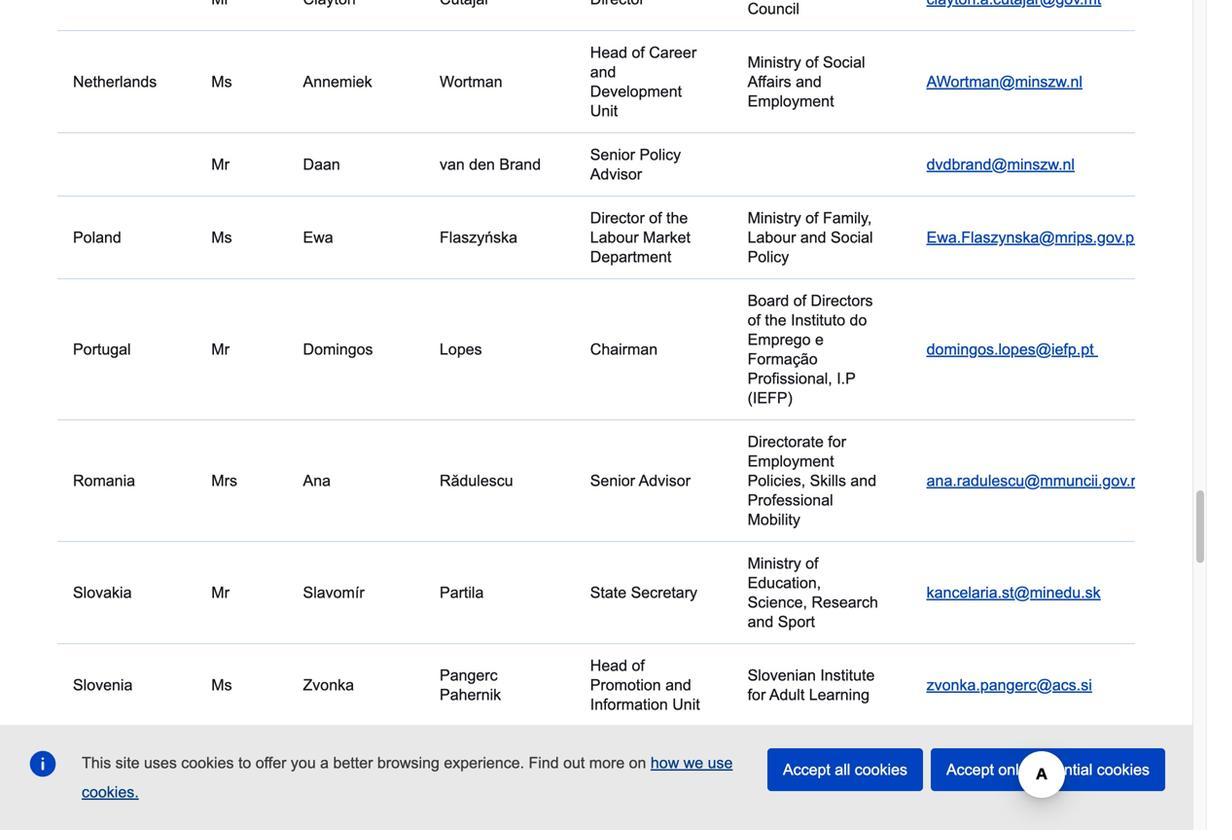 Task type: locate. For each thing, give the bounding box(es) containing it.
partila
[[440, 584, 484, 601]]

of inside ministry of social affairs and employment
[[806, 53, 819, 71]]

ministry inside ministry of social affairs and employment
[[748, 53, 802, 71]]

head inside head of promotion and information unit
[[591, 657, 628, 674]]

1 ms from the top
[[211, 73, 232, 90]]

ministry up economy
[[748, 740, 802, 757]]

2 vertical spatial mr
[[211, 584, 230, 601]]

and
[[591, 63, 617, 81], [796, 73, 822, 90], [801, 229, 827, 246], [851, 472, 877, 489], [748, 613, 774, 631], [666, 676, 692, 694], [748, 759, 774, 777]]

employment down 'directorate'
[[748, 452, 835, 470]]

labour inside ministry of labour and social economy
[[823, 740, 872, 757]]

labour inside director of the labour market department
[[591, 229, 639, 246]]

and down science,
[[748, 613, 774, 631]]

accept only essential cookies
[[947, 761, 1150, 779]]

0 horizontal spatial cookies
[[181, 754, 234, 772]]

learning
[[809, 686, 870, 704]]

1 horizontal spatial for
[[829, 433, 847, 450]]

research
[[812, 594, 879, 611]]

kancelaria.st@minedu.sk
[[927, 584, 1101, 601]]

zvonka
[[303, 676, 363, 694]]

2 employment from the top
[[748, 452, 835, 470]]

career
[[649, 44, 697, 61]]

accept left all
[[783, 761, 831, 779]]

and down family,
[[801, 229, 827, 246]]

of inside ministry of education, science, research and sport
[[806, 555, 819, 572]]

on
[[629, 754, 647, 772]]

ana.radulescu@mmuncii.gov.ro
[[927, 472, 1150, 489]]

accept left only
[[947, 761, 995, 779]]

cookies for accept
[[1098, 761, 1150, 779]]

portugal
[[73, 341, 131, 358]]

cookies left to
[[181, 754, 234, 772]]

cookies
[[181, 754, 234, 772], [855, 761, 908, 779], [1098, 761, 1150, 779]]

market
[[643, 229, 691, 246]]

employment inside directorate for employment policies, skills and professional mobility
[[748, 452, 835, 470]]

professional
[[748, 491, 834, 509]]

1 horizontal spatial policy
[[748, 248, 790, 266]]

1 vertical spatial policy
[[748, 248, 790, 266]]

2 ministry from the top
[[748, 209, 802, 227]]

state
[[591, 584, 627, 601]]

of inside ministry of labour and social economy
[[806, 740, 819, 757]]

secretary down technical
[[591, 778, 657, 796]]

crodrigueza@mites.gob.es
[[927, 759, 1117, 777]]

3 mr from the top
[[211, 584, 230, 601]]

ministry for science,
[[748, 555, 802, 572]]

accept all cookies link
[[768, 748, 924, 791]]

general
[[591, 740, 646, 757]]

cookies right essential
[[1098, 761, 1150, 779]]

3 ms from the top
[[211, 676, 232, 694]]

cookies for this
[[181, 754, 234, 772]]

4 ministry from the top
[[748, 740, 802, 757]]

1 vertical spatial secretary
[[591, 778, 657, 796]]

policy inside senior policy advisor
[[640, 146, 681, 163]]

advisor
[[591, 165, 642, 183], [639, 472, 691, 489]]

accept for accept all cookies
[[783, 761, 831, 779]]

1 senior from the top
[[591, 146, 636, 163]]

2 horizontal spatial labour
[[823, 740, 872, 757]]

adult
[[770, 686, 805, 704]]

2 ms from the top
[[211, 229, 232, 246]]

0 vertical spatial senior
[[591, 146, 636, 163]]

policy
[[640, 146, 681, 163], [748, 248, 790, 266]]

head inside the 'head of career and development unit'
[[591, 44, 628, 61]]

0 horizontal spatial for
[[748, 686, 766, 704]]

ministry
[[748, 53, 802, 71], [748, 209, 802, 227], [748, 555, 802, 572], [748, 740, 802, 757]]

1 horizontal spatial labour
[[748, 229, 797, 246]]

offer
[[256, 754, 287, 772]]

mr
[[211, 156, 230, 173], [211, 341, 230, 358], [211, 584, 230, 601]]

1 vertical spatial head
[[591, 657, 628, 674]]

2 accept from the left
[[947, 761, 995, 779]]

employment
[[748, 92, 835, 110], [748, 452, 835, 470]]

4 ms from the top
[[211, 759, 232, 777]]

ms for ewa
[[211, 229, 232, 246]]

policy up board
[[748, 248, 790, 266]]

domingos.lopes@iefp.pt link
[[927, 341, 1099, 358]]

use
[[708, 754, 733, 772]]

labour up board
[[748, 229, 797, 246]]

1 vertical spatial mr
[[211, 341, 230, 358]]

of inside the 'head of career and development unit'
[[632, 44, 645, 61]]

ministry left family,
[[748, 209, 802, 227]]

annemiek
[[303, 73, 377, 90]]

1 employment from the top
[[748, 92, 835, 110]]

brand
[[500, 156, 541, 173]]

of for ministry of social affairs and employment
[[806, 53, 819, 71]]

labour for ministry
[[748, 229, 797, 246]]

employment down the "affairs" on the top
[[748, 92, 835, 110]]

labour
[[591, 229, 639, 246], [748, 229, 797, 246], [823, 740, 872, 757]]

ms for alba consolación
[[211, 759, 232, 777]]

head up the promotion on the bottom of the page
[[591, 657, 628, 674]]

the up market
[[667, 209, 688, 227]]

0 horizontal spatial labour
[[591, 229, 639, 246]]

1 vertical spatial for
[[748, 686, 766, 704]]

out
[[564, 754, 585, 772]]

1 horizontal spatial unit
[[673, 696, 700, 713]]

0 horizontal spatial accept
[[783, 761, 831, 779]]

institute
[[821, 667, 875, 684]]

head for head of promotion and information unit
[[591, 657, 628, 674]]

mobility
[[748, 511, 801, 528]]

0 vertical spatial unit
[[591, 102, 618, 120]]

and up economy
[[748, 759, 774, 777]]

for left adult
[[748, 686, 766, 704]]

ms for zvonka
[[211, 676, 232, 694]]

of for board of directors of the instituto do emprego e formação profissional, i.p (iefp)
[[794, 292, 807, 309]]

0 horizontal spatial the
[[667, 209, 688, 227]]

unit down development
[[591, 102, 618, 120]]

2 horizontal spatial cookies
[[1098, 761, 1150, 779]]

0 vertical spatial secretary
[[631, 584, 698, 601]]

the up emprego
[[765, 311, 787, 329]]

3 ministry from the top
[[748, 555, 802, 572]]

0 horizontal spatial policy
[[640, 146, 681, 163]]

ministry for affairs
[[748, 53, 802, 71]]

1 horizontal spatial accept
[[947, 761, 995, 779]]

labour down director
[[591, 229, 639, 246]]

state secretary
[[591, 584, 698, 601]]

science,
[[748, 594, 808, 611]]

ministry up the "affairs" on the top
[[748, 53, 802, 71]]

for inside directorate for employment policies, skills and professional mobility
[[829, 433, 847, 450]]

formação
[[748, 350, 818, 368]]

domingos.lopes@iefp.pt
[[927, 341, 1099, 358]]

ministry inside ministry of labour and social economy
[[748, 740, 802, 757]]

pangerc
[[440, 667, 498, 684]]

labour inside ministry of family, labour and social policy
[[748, 229, 797, 246]]

mrs
[[211, 472, 237, 489]]

unit
[[591, 102, 618, 120], [673, 696, 700, 713]]

1 vertical spatial employment
[[748, 452, 835, 470]]

the
[[667, 209, 688, 227], [765, 311, 787, 329]]

domingos
[[303, 341, 373, 358]]

0 vertical spatial the
[[667, 209, 688, 227]]

dvdbrand@minszw.nl link
[[927, 156, 1075, 173]]

social
[[823, 53, 866, 71], [831, 229, 874, 246], [778, 759, 821, 777]]

0 vertical spatial social
[[823, 53, 866, 71]]

head up development
[[591, 44, 628, 61]]

2 vertical spatial social
[[778, 759, 821, 777]]

van den brand
[[440, 156, 541, 173]]

labour up accept all cookies
[[823, 740, 872, 757]]

alba consolación
[[303, 749, 393, 786]]

ministry for and
[[748, 740, 802, 757]]

and right the "affairs" on the top
[[796, 73, 822, 90]]

ana
[[303, 472, 331, 489]]

and up development
[[591, 63, 617, 81]]

ministry up education,
[[748, 555, 802, 572]]

0 vertical spatial policy
[[640, 146, 681, 163]]

i.p
[[837, 370, 856, 387]]

head of career and development unit
[[591, 44, 697, 120]]

zvonka.pangerc@acs.si link
[[927, 676, 1093, 694]]

ministry for labour
[[748, 209, 802, 227]]

1 vertical spatial advisor
[[639, 472, 691, 489]]

and right skills
[[851, 472, 877, 489]]

cookies right all
[[855, 761, 908, 779]]

0 vertical spatial head
[[591, 44, 628, 61]]

1 head from the top
[[591, 44, 628, 61]]

unit inside the 'head of career and development unit'
[[591, 102, 618, 120]]

senior inside senior policy advisor
[[591, 146, 636, 163]]

and inside ministry of family, labour and social policy
[[801, 229, 827, 246]]

and right the promotion on the bottom of the page
[[666, 676, 692, 694]]

ministry inside ministry of education, science, research and sport
[[748, 555, 802, 572]]

of for ministry of family, labour and social policy
[[806, 209, 819, 227]]

policy down development
[[640, 146, 681, 163]]

(iefp)
[[748, 389, 793, 407]]

profissional,
[[748, 370, 833, 387]]

mr for domingos
[[211, 341, 230, 358]]

chairman
[[591, 341, 662, 358]]

you
[[291, 754, 316, 772]]

of inside director of the labour market department
[[649, 209, 662, 227]]

2 head from the top
[[591, 657, 628, 674]]

of inside head of promotion and information unit
[[632, 657, 645, 674]]

this
[[82, 754, 111, 772]]

0 vertical spatial for
[[829, 433, 847, 450]]

uses
[[144, 754, 177, 772]]

accept only essential cookies link
[[931, 748, 1166, 791]]

department
[[591, 248, 672, 266]]

0 vertical spatial employment
[[748, 92, 835, 110]]

pangerc pahernik
[[440, 667, 501, 704]]

head of promotion and information unit
[[591, 657, 700, 713]]

browsing
[[377, 754, 440, 772]]

for up skills
[[829, 433, 847, 450]]

better
[[333, 754, 373, 772]]

1 accept from the left
[[783, 761, 831, 779]]

0 horizontal spatial unit
[[591, 102, 618, 120]]

0 vertical spatial mr
[[211, 156, 230, 173]]

pahernik
[[440, 686, 501, 704]]

slovakia
[[73, 584, 132, 601]]

0 vertical spatial advisor
[[591, 165, 642, 183]]

of inside ministry of family, labour and social policy
[[806, 209, 819, 227]]

e
[[816, 331, 824, 348]]

advisor inside senior policy advisor
[[591, 165, 642, 183]]

ministry of labour and social economy
[[748, 740, 872, 796]]

find
[[529, 754, 559, 772]]

ms for annemiek
[[211, 73, 232, 90]]

1 horizontal spatial the
[[765, 311, 787, 329]]

skills
[[810, 472, 847, 489]]

1 vertical spatial social
[[831, 229, 874, 246]]

2 senior from the top
[[591, 472, 636, 489]]

2 mr from the top
[[211, 341, 230, 358]]

unit for head of career and development unit
[[591, 102, 618, 120]]

do
[[850, 311, 868, 329]]

1 mr from the top
[[211, 156, 230, 173]]

ministry inside ministry of family, labour and social policy
[[748, 209, 802, 227]]

1 vertical spatial the
[[765, 311, 787, 329]]

and inside ministry of labour and social economy
[[748, 759, 774, 777]]

1 vertical spatial unit
[[673, 696, 700, 713]]

mr for slavomír
[[211, 584, 230, 601]]

daan
[[303, 156, 340, 173]]

1 ministry from the top
[[748, 53, 802, 71]]

1 vertical spatial senior
[[591, 472, 636, 489]]

of for head of promotion and information unit
[[632, 657, 645, 674]]

secretary right state
[[631, 584, 698, 601]]

unit right "information"
[[673, 696, 700, 713]]

unit inside head of promotion and information unit
[[673, 696, 700, 713]]

emprego
[[748, 331, 811, 348]]



Task type: describe. For each thing, give the bounding box(es) containing it.
ewa
[[303, 229, 333, 246]]

how we use cookies.
[[82, 754, 733, 801]]

essential
[[1032, 761, 1093, 779]]

site
[[115, 754, 140, 772]]

we
[[684, 754, 704, 772]]

the inside the 'board of directors of the instituto do emprego e formação profissional, i.p (iefp)'
[[765, 311, 787, 329]]

director of the labour market department
[[591, 209, 691, 266]]

only
[[999, 761, 1027, 779]]

wortman
[[440, 73, 503, 90]]

alba
[[303, 749, 334, 767]]

policy inside ministry of family, labour and social policy
[[748, 248, 790, 266]]

zvonka.pangerc@acs.si
[[927, 676, 1093, 694]]

cookies.
[[82, 783, 139, 801]]

instituto
[[791, 311, 846, 329]]

slovenian institute for adult learning
[[748, 667, 875, 704]]

technical
[[591, 759, 655, 777]]

and inside head of promotion and information unit
[[666, 676, 692, 694]]

general technical secretary
[[591, 740, 657, 796]]

a
[[320, 754, 329, 772]]

senior for senior advisor
[[591, 472, 636, 489]]

information
[[591, 696, 668, 713]]

how we use cookies. link
[[82, 754, 733, 801]]

awortman@minszw.nl link
[[927, 73, 1083, 90]]

social inside ministry of family, labour and social policy
[[831, 229, 874, 246]]

more
[[590, 754, 625, 772]]

directors
[[811, 292, 874, 309]]

promotion
[[591, 676, 661, 694]]

spain
[[73, 759, 113, 777]]

affairs
[[748, 73, 792, 90]]

senior advisor
[[591, 472, 691, 489]]

dvdbrand@minszw.nl
[[927, 156, 1075, 173]]

mr for daan
[[211, 156, 230, 173]]

policies,
[[748, 472, 806, 489]]

and inside ministry of education, science, research and sport
[[748, 613, 774, 631]]

slavomír
[[303, 584, 365, 601]]

all
[[835, 761, 851, 779]]

rodríguez
[[440, 759, 512, 777]]

senior for senior policy advisor
[[591, 146, 636, 163]]

social inside ministry of labour and social economy
[[778, 759, 821, 777]]

the inside director of the labour market department
[[667, 209, 688, 227]]

of for ministry of labour and social economy
[[806, 740, 819, 757]]

accept all cookies
[[783, 761, 908, 779]]

romania
[[73, 472, 135, 489]]

development
[[591, 83, 682, 100]]

of for ministry of education, science, research and sport
[[806, 555, 819, 572]]

of for director of the labour market department
[[649, 209, 662, 227]]

kancelaria.st@minedu.sk link
[[927, 584, 1101, 601]]

for inside slovenian institute for adult learning
[[748, 686, 766, 704]]

family,
[[823, 209, 872, 227]]

head for head of career and development unit
[[591, 44, 628, 61]]

labour for director
[[591, 229, 639, 246]]

awortman@minszw.nl
[[927, 73, 1083, 90]]

of for head of career and development unit
[[632, 44, 645, 61]]

and inside directorate for employment policies, skills and professional mobility
[[851, 472, 877, 489]]

netherlands
[[73, 73, 157, 90]]

consolación
[[303, 769, 389, 786]]

crodrigueza@mites.gob.es link
[[927, 759, 1117, 777]]

ewa.flaszynska@mrips.gov.pl link
[[927, 229, 1138, 246]]

ewa.flaszynska@mrips.gov.pl
[[927, 229, 1138, 246]]

social inside ministry of social affairs and employment
[[823, 53, 866, 71]]

education,
[[748, 574, 822, 592]]

flaszyńska
[[440, 229, 518, 246]]

1 horizontal spatial cookies
[[855, 761, 908, 779]]

how
[[651, 754, 680, 772]]

this site uses cookies to offer you a better browsing experience. find out more on
[[82, 754, 651, 772]]

rădulescu
[[440, 472, 518, 489]]

sport
[[778, 613, 816, 631]]

unit for head of promotion and information unit
[[673, 696, 700, 713]]

and inside ministry of social affairs and employment
[[796, 73, 822, 90]]

economy
[[748, 778, 813, 796]]

den
[[469, 156, 495, 173]]

ministry of education, science, research and sport
[[748, 555, 879, 631]]

to
[[238, 754, 251, 772]]

ministry of family, labour and social policy
[[748, 209, 874, 266]]

directorate for employment policies, skills and professional mobility
[[748, 433, 877, 528]]

accept for accept only essential cookies
[[947, 761, 995, 779]]

slovenia
[[73, 676, 133, 694]]

ministry of social affairs and employment
[[748, 53, 866, 110]]

employment inside ministry of social affairs and employment
[[748, 92, 835, 110]]

board of directors of the instituto do emprego e formação profissional, i.p (iefp)
[[748, 292, 874, 407]]

and inside the 'head of career and development unit'
[[591, 63, 617, 81]]



Task type: vqa. For each thing, say whether or not it's contained in the screenshot.
ALBA CONSOLACIÓN
yes



